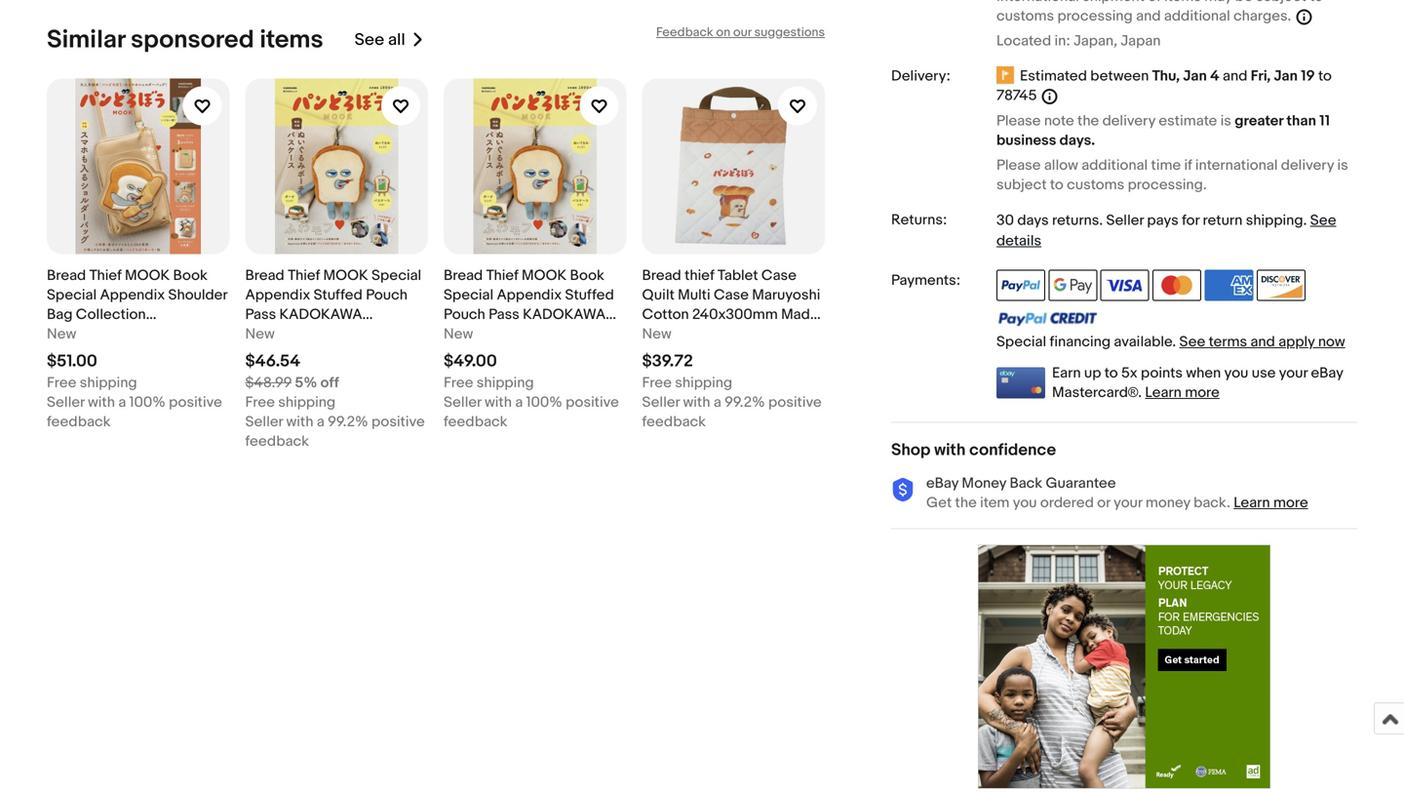 Task type: locate. For each thing, give the bounding box(es) containing it.
seller down "$51.00" text box at the left of the page
[[47, 394, 85, 411]]

kadokawa inside bread thief mook book special appendix stuffed pouch pass  kadokawa japan
[[523, 306, 606, 323]]

1 vertical spatial your
[[1114, 494, 1143, 512]]

2 seller with a 100% positive feedback text field from the left
[[444, 393, 627, 432]]

jan
[[1184, 68, 1207, 85], [1275, 68, 1298, 85]]

visa image
[[1101, 270, 1150, 301]]

is
[[1221, 112, 1232, 129], [1338, 156, 1349, 174]]

positive for $49.00
[[566, 394, 619, 411]]

1 horizontal spatial your
[[1280, 364, 1308, 382]]

1 vertical spatial you
[[1013, 494, 1037, 512]]

with inside new $49.00 free shipping seller with a 100% positive feedback
[[485, 394, 512, 411]]

bread thief mook special appendix stuffed pouch pass kadokawa japanese book
[[245, 267, 422, 343]]

please up business
[[997, 112, 1041, 129]]

1 horizontal spatial kadokawa
[[279, 306, 362, 323]]

2 free shipping text field from the left
[[642, 373, 733, 393]]

delivery down than
[[1282, 156, 1335, 174]]

1 vertical spatial see
[[1311, 211, 1337, 229]]

bread for $49.00
[[444, 267, 483, 284]]

free inside new $49.00 free shipping seller with a 100% positive feedback
[[444, 374, 474, 392]]

new text field up the "$49.00"
[[444, 324, 473, 344]]

delivery alert flag image
[[997, 67, 1020, 86]]

2 horizontal spatial appendix
[[497, 286, 562, 304]]

. up discover image
[[1304, 211, 1308, 229]]

0 horizontal spatial subject
[[997, 176, 1047, 193]]

0 vertical spatial learn
[[1146, 384, 1182, 401]]

2 stuffed from the left
[[565, 286, 614, 304]]

subject up "days"
[[997, 176, 1047, 193]]

new down cotton
[[642, 325, 672, 343]]

positive inside new $49.00 free shipping seller with a 100% positive feedback
[[566, 394, 619, 411]]

see for see details
[[1311, 211, 1337, 229]]

seller with a 99.2% positive feedback text field down off
[[245, 412, 428, 451]]

seller with a 100% positive feedback text field for $49.00
[[444, 393, 627, 432]]

see inside see details
[[1311, 211, 1337, 229]]

shipping down '5%'
[[278, 394, 336, 411]]

learn
[[1146, 384, 1182, 401], [1234, 494, 1271, 512]]

0 horizontal spatial free shipping text field
[[47, 373, 137, 393]]

$46.54
[[245, 351, 301, 372]]

2 new text field from the left
[[444, 324, 473, 344]]

japan up the "$49.00"
[[444, 325, 484, 343]]

0 horizontal spatial is
[[1221, 112, 1232, 129]]

jpn
[[657, 325, 684, 343]]

0 horizontal spatial you
[[1013, 494, 1037, 512]]

more for left learn more link
[[1185, 384, 1220, 401]]

new text field for $39.72
[[642, 324, 672, 344]]

1 horizontal spatial japan
[[444, 325, 484, 343]]

feedback for $49.00
[[444, 413, 508, 431]]

feedback down "$51.00" text box at the left of the page
[[47, 413, 111, 431]]

special inside bread thief mook special appendix stuffed pouch pass kadokawa japanese book
[[372, 267, 422, 284]]

new text field for $51.00
[[47, 324, 76, 344]]

you left use
[[1225, 364, 1249, 382]]

more right back.
[[1274, 494, 1309, 512]]

0 vertical spatial more
[[1185, 384, 1220, 401]]

ebay
[[1312, 364, 1344, 382], [927, 474, 959, 492]]

1 horizontal spatial more
[[1274, 494, 1309, 512]]

New text field
[[47, 324, 76, 344], [444, 324, 473, 344], [642, 324, 672, 344]]

customs down international
[[997, 7, 1055, 25]]

kadokawa inside bread thief mook special appendix stuffed pouch pass kadokawa japanese book
[[279, 306, 362, 323]]

new inside new $46.54 $48.99 5% off free shipping seller with a 99.2% positive feedback
[[245, 325, 275, 343]]

appendix
[[100, 286, 165, 304], [245, 286, 310, 304], [497, 286, 562, 304]]

2 horizontal spatial mook
[[522, 267, 567, 284]]

2 horizontal spatial see
[[1311, 211, 1337, 229]]

0 horizontal spatial items
[[260, 25, 323, 55]]

1 horizontal spatial pouch
[[444, 306, 486, 323]]

99.2%
[[725, 394, 765, 411], [328, 413, 368, 431]]

please inside the please allow additional time if international delivery is subject to customs processing.
[[997, 156, 1041, 174]]

international shipment of items may be subject to customs processing and additional charges.
[[997, 0, 1324, 25]]

special
[[372, 267, 422, 284], [47, 286, 97, 304], [444, 286, 494, 304], [997, 333, 1047, 351]]

pouch inside bread thief mook book special appendix stuffed pouch pass  kadokawa japan
[[444, 306, 486, 323]]

with for $49.00
[[485, 394, 512, 411]]

bread for $46.54
[[245, 267, 285, 284]]

appendix up new $49.00 free shipping seller with a 100% positive feedback
[[497, 286, 562, 304]]

book for $51.00
[[173, 267, 208, 284]]

your right or
[[1114, 494, 1143, 512]]

1 horizontal spatial additional
[[1165, 7, 1231, 25]]

free shipping text field down $39.72 text box
[[642, 373, 733, 393]]

processing.
[[1128, 176, 1207, 193]]

to right be
[[1310, 0, 1324, 6]]

new text field down bag
[[47, 324, 76, 344]]

with down $51.00
[[88, 394, 115, 411]]

shipping down $39.72 text box
[[675, 374, 733, 392]]

0 horizontal spatial your
[[1114, 494, 1143, 512]]

customs
[[997, 7, 1055, 25], [1067, 176, 1125, 193]]

kadokawa up japanese
[[279, 306, 362, 323]]

jan left the "19"
[[1275, 68, 1298, 85]]

jan left 4
[[1184, 68, 1207, 85]]

2 thief from the left
[[288, 267, 320, 284]]

1 horizontal spatial pass
[[489, 306, 520, 323]]

11
[[1320, 112, 1331, 129]]

0 horizontal spatial seller with a 99.2% positive feedback text field
[[245, 412, 428, 451]]

2 vertical spatial and
[[1251, 333, 1276, 351]]

new inside new $51.00 free shipping seller with a 100% positive feedback
[[47, 325, 76, 343]]

pouch inside bread thief mook special appendix stuffed pouch pass kadokawa japanese book
[[366, 286, 408, 304]]

new inside new $49.00 free shipping seller with a 100% positive feedback
[[444, 325, 473, 343]]

feedback for $51.00
[[47, 413, 111, 431]]

1 seller with a 100% positive feedback text field from the left
[[47, 393, 230, 432]]

seller for $39.72
[[642, 394, 680, 411]]

1 horizontal spatial 100%
[[526, 394, 563, 411]]

special inside 'bread thief mook book special appendix shoulder bag collection kadokawa japan'
[[47, 286, 97, 304]]

3 new text field from the left
[[642, 324, 672, 344]]

free shipping text field down "$51.00" text box at the left of the page
[[47, 373, 137, 393]]

ebay down now
[[1312, 364, 1344, 382]]

free shipping text field for $49.00
[[444, 373, 534, 393]]

1 please from the top
[[997, 112, 1041, 129]]

mook inside bread thief mook special appendix stuffed pouch pass kadokawa japanese book
[[323, 267, 368, 284]]

new text field down cotton
[[642, 324, 672, 344]]

american express image
[[1205, 270, 1254, 301]]

japan inside 'bread thief mook book special appendix shoulder bag collection kadokawa japan'
[[133, 325, 173, 343]]

kadokawa inside 'bread thief mook book special appendix shoulder bag collection kadokawa japan'
[[47, 325, 130, 343]]

1 thief from the left
[[89, 267, 122, 284]]

the
[[1078, 112, 1100, 129], [956, 494, 977, 512]]

1 appendix from the left
[[100, 286, 165, 304]]

0 horizontal spatial free shipping text field
[[444, 373, 534, 393]]

to inside the please allow additional time if international delivery is subject to customs processing.
[[1051, 176, 1064, 193]]

pass up new text field
[[245, 306, 276, 323]]

0 vertical spatial the
[[1078, 112, 1100, 129]]

your right use
[[1280, 364, 1308, 382]]

1 new text field from the left
[[47, 324, 76, 344]]

0 vertical spatial you
[[1225, 364, 1249, 382]]

stuffed up off
[[314, 286, 363, 304]]

0 vertical spatial items
[[1165, 0, 1202, 6]]

to down the allow
[[1051, 176, 1064, 193]]

bag
[[47, 306, 73, 323]]

see all
[[355, 30, 405, 50]]

99.2% down 240x300mm
[[725, 394, 765, 411]]

1 vertical spatial please
[[997, 156, 1041, 174]]

100% inside new $51.00 free shipping seller with a 100% positive feedback
[[129, 394, 166, 411]]

pass up the $49.00 text box
[[489, 306, 520, 323]]

0 horizontal spatial pouch
[[366, 286, 408, 304]]

you down back
[[1013, 494, 1037, 512]]

0 vertical spatial pouch
[[366, 286, 408, 304]]

bread up bag
[[47, 267, 86, 284]]

kadokawa
[[279, 306, 362, 323], [523, 306, 606, 323], [47, 325, 130, 343]]

please
[[997, 112, 1041, 129], [997, 156, 1041, 174]]

learn down points
[[1146, 384, 1182, 401]]

1 stuffed from the left
[[314, 286, 363, 304]]

to right the "19"
[[1319, 68, 1332, 85]]

0 horizontal spatial jan
[[1184, 68, 1207, 85]]

appendix inside 'bread thief mook book special appendix shoulder bag collection kadokawa japan'
[[100, 286, 165, 304]]

0 horizontal spatial delivery
[[1103, 112, 1156, 129]]

1 . from the left
[[1100, 211, 1103, 229]]

additional down may
[[1165, 7, 1231, 25]]

1 horizontal spatial learn more
[[1234, 494, 1309, 512]]

0 vertical spatial learn more link
[[1146, 384, 1220, 401]]

see details
[[997, 211, 1337, 250]]

.
[[1100, 211, 1103, 229], [1304, 211, 1308, 229]]

back
[[1010, 474, 1043, 492]]

with for $51.00
[[88, 394, 115, 411]]

1 horizontal spatial free shipping text field
[[245, 393, 336, 412]]

bread inside bread thief tablet case quilt multi case maruyoshi cotton 240x300mm made in jpn
[[642, 267, 682, 284]]

bread thief mook book special appendix shoulder bag collection kadokawa japan
[[47, 267, 227, 343]]

feedback down $39.72 text box
[[642, 413, 706, 431]]

off
[[321, 374, 339, 392]]

5x
[[1122, 364, 1138, 382]]

1 vertical spatial additional
[[1082, 156, 1148, 174]]

with inside new $39.72 free shipping seller with a 99.2% positive feedback
[[683, 394, 711, 411]]

free down $39.72 text box
[[642, 374, 672, 392]]

seller inside new $51.00 free shipping seller with a 100% positive feedback
[[47, 394, 85, 411]]

appendix for $51.00
[[100, 286, 165, 304]]

shipping
[[1246, 211, 1304, 229], [80, 374, 137, 392], [477, 374, 534, 392], [675, 374, 733, 392], [278, 394, 336, 411]]

case up 240x300mm
[[714, 286, 749, 304]]

1 horizontal spatial you
[[1225, 364, 1249, 382]]

1 horizontal spatial delivery
[[1282, 156, 1335, 174]]

100%
[[129, 394, 166, 411], [526, 394, 563, 411]]

to left '5x'
[[1105, 364, 1119, 382]]

japanese
[[245, 325, 310, 343]]

2 new from the left
[[245, 325, 275, 343]]

kadokawa for $49.00
[[523, 306, 606, 323]]

1 horizontal spatial .
[[1304, 211, 1308, 229]]

3 bread from the left
[[444, 267, 483, 284]]

additional down please note the delivery estimate is
[[1082, 156, 1148, 174]]

bread inside bread thief mook book special appendix stuffed pouch pass  kadokawa japan
[[444, 267, 483, 284]]

book
[[173, 267, 208, 284], [570, 267, 605, 284], [313, 325, 348, 343]]

pass
[[245, 306, 276, 323], [489, 306, 520, 323]]

1 vertical spatial learn more link
[[1234, 494, 1309, 512]]

is inside the please allow additional time if international delivery is subject to customs processing.
[[1338, 156, 1349, 174]]

seller inside new $49.00 free shipping seller with a 100% positive feedback
[[444, 394, 482, 411]]

kadokawa up new $49.00 free shipping seller with a 100% positive feedback
[[523, 306, 606, 323]]

feedback down $48.99
[[245, 433, 309, 450]]

kadokawa down collection
[[47, 325, 130, 343]]

Free shipping text field
[[444, 373, 534, 393], [642, 373, 733, 393]]

in:
[[1055, 32, 1071, 50]]

in
[[642, 325, 654, 343]]

seller down $48.99
[[245, 413, 283, 431]]

0 vertical spatial please
[[997, 112, 1041, 129]]

2 bread from the left
[[245, 267, 285, 284]]

with inside new $46.54 $48.99 5% off free shipping seller with a 99.2% positive feedback
[[286, 413, 314, 431]]

1 horizontal spatial customs
[[1067, 176, 1125, 193]]

and right 4
[[1223, 68, 1248, 85]]

feedback inside new $51.00 free shipping seller with a 100% positive feedback
[[47, 413, 111, 431]]

1 horizontal spatial case
[[762, 267, 797, 284]]

shipping inside new $51.00 free shipping seller with a 100% positive feedback
[[80, 374, 137, 392]]

0 vertical spatial see
[[355, 30, 384, 50]]

seller for $49.00
[[444, 394, 482, 411]]

and down of
[[1137, 7, 1161, 25]]

0 horizontal spatial mook
[[125, 267, 170, 284]]

to
[[1310, 0, 1324, 6], [1319, 68, 1332, 85], [1051, 176, 1064, 193], [1105, 364, 1119, 382]]

free inside new $39.72 free shipping seller with a 99.2% positive feedback
[[642, 374, 672, 392]]

thief for $46.54
[[288, 267, 320, 284]]

learn for left learn more link
[[1146, 384, 1182, 401]]

positive inside new $51.00 free shipping seller with a 100% positive feedback
[[169, 394, 222, 411]]

0 vertical spatial your
[[1280, 364, 1308, 382]]

2 horizontal spatial kadokawa
[[523, 306, 606, 323]]

1 vertical spatial subject
[[997, 176, 1047, 193]]

see for see all
[[355, 30, 384, 50]]

items left 'see all' text box at top left
[[260, 25, 323, 55]]

Seller with a 99.2% positive feedback text field
[[642, 393, 825, 432], [245, 412, 428, 451]]

book inside bread thief mook special appendix stuffed pouch pass kadokawa japanese book
[[313, 325, 348, 343]]

located in: japan, japan
[[997, 32, 1161, 50]]

0 horizontal spatial japan
[[133, 325, 173, 343]]

japan inside bread thief mook book special appendix stuffed pouch pass  kadokawa japan
[[444, 325, 484, 343]]

$49.00
[[444, 351, 497, 372]]

thief inside bread thief mook book special appendix stuffed pouch pass  kadokawa japan
[[486, 267, 519, 284]]

2 appendix from the left
[[245, 286, 310, 304]]

mook for $51.00
[[125, 267, 170, 284]]

shop with confidence
[[892, 440, 1057, 460]]

with for $39.72
[[683, 394, 711, 411]]

seller left pays
[[1107, 211, 1144, 229]]

1 new from the left
[[47, 325, 76, 343]]

0 horizontal spatial pass
[[245, 306, 276, 323]]

1 horizontal spatial learn more link
[[1234, 494, 1309, 512]]

bread up new text field
[[245, 267, 285, 284]]

0 horizontal spatial book
[[173, 267, 208, 284]]

1 vertical spatial ebay
[[927, 474, 959, 492]]

3 appendix from the left
[[497, 286, 562, 304]]

delivery down between
[[1103, 112, 1156, 129]]

and for see
[[1251, 333, 1276, 351]]

mook
[[125, 267, 170, 284], [323, 267, 368, 284], [522, 267, 567, 284]]

days
[[1018, 211, 1049, 229]]

feedback inside new $39.72 free shipping seller with a 99.2% positive feedback
[[642, 413, 706, 431]]

0 horizontal spatial more
[[1185, 384, 1220, 401]]

2 horizontal spatial new text field
[[642, 324, 672, 344]]

1 horizontal spatial mook
[[323, 267, 368, 284]]

0 vertical spatial 99.2%
[[725, 394, 765, 411]]

international
[[997, 0, 1080, 6]]

japan down collection
[[133, 325, 173, 343]]

$51.00 text field
[[47, 351, 97, 372]]

0 vertical spatial customs
[[997, 7, 1055, 25]]

0 horizontal spatial learn more
[[1146, 384, 1220, 401]]

shipping inside new $49.00 free shipping seller with a 100% positive feedback
[[477, 374, 534, 392]]

with down $39.72 text box
[[683, 394, 711, 411]]

the down money
[[956, 494, 977, 512]]

0 horizontal spatial seller with a 100% positive feedback text field
[[47, 393, 230, 432]]

learn right back.
[[1234, 494, 1271, 512]]

bread
[[47, 267, 86, 284], [245, 267, 285, 284], [444, 267, 483, 284], [642, 267, 682, 284]]

1 horizontal spatial items
[[1165, 0, 1202, 6]]

1 horizontal spatial subject
[[1257, 0, 1307, 6]]

customs down the allow
[[1067, 176, 1125, 193]]

learn more link right back.
[[1234, 494, 1309, 512]]

1 horizontal spatial jan
[[1275, 68, 1298, 85]]

mook inside 'bread thief mook book special appendix shoulder bag collection kadokawa japan'
[[125, 267, 170, 284]]

0 horizontal spatial and
[[1137, 7, 1161, 25]]

positive for $39.72
[[769, 394, 822, 411]]

japan,
[[1074, 32, 1118, 50]]

a inside new $39.72 free shipping seller with a 99.2% positive feedback
[[714, 394, 722, 411]]

78745
[[997, 87, 1037, 105]]

2 mook from the left
[[323, 267, 368, 284]]

details
[[997, 232, 1042, 250]]

feedback inside new $49.00 free shipping seller with a 100% positive feedback
[[444, 413, 508, 431]]

seller down the $49.00 text box
[[444, 394, 482, 411]]

the up the days. at the top right of page
[[1078, 112, 1100, 129]]

seller with a 100% positive feedback text field down the $49.00 text box
[[444, 393, 627, 432]]

shipment
[[1083, 0, 1145, 6]]

learn more
[[1146, 384, 1220, 401], [1234, 494, 1309, 512]]

and up use
[[1251, 333, 1276, 351]]

subject inside international shipment of items may be subject to customs processing and additional charges.
[[1257, 0, 1307, 6]]

shipping inside new $39.72 free shipping seller with a 99.2% positive feedback
[[675, 374, 733, 392]]

3 thief from the left
[[486, 267, 519, 284]]

1 vertical spatial learn more
[[1234, 494, 1309, 512]]

1 horizontal spatial the
[[1078, 112, 1100, 129]]

free down "$51.00" text box at the left of the page
[[47, 374, 76, 392]]

1 horizontal spatial stuffed
[[565, 286, 614, 304]]

with
[[88, 394, 115, 411], [485, 394, 512, 411], [683, 394, 711, 411], [286, 413, 314, 431], [935, 440, 966, 460]]

a for $49.00
[[515, 394, 523, 411]]

thief
[[685, 267, 715, 284]]

new $46.54 $48.99 5% off free shipping seller with a 99.2% positive feedback
[[245, 325, 428, 450]]

2 100% from the left
[[526, 394, 563, 411]]

master card image
[[1153, 270, 1202, 301]]

a inside new $49.00 free shipping seller with a 100% positive feedback
[[515, 394, 523, 411]]

positive for $51.00
[[169, 394, 222, 411]]

1 horizontal spatial appendix
[[245, 286, 310, 304]]

seller inside new $39.72 free shipping seller with a 99.2% positive feedback
[[642, 394, 680, 411]]

with right shop
[[935, 440, 966, 460]]

2 pass from the left
[[489, 306, 520, 323]]

and inside estimated between thu, jan 4 and fri, jan 19 to 78745
[[1223, 68, 1248, 85]]

$39.72 text field
[[642, 351, 693, 372]]

up
[[1085, 364, 1102, 382]]

bread up the $49.00 text box
[[444, 267, 483, 284]]

0 horizontal spatial thief
[[89, 267, 122, 284]]

get the item you ordered or your money back.
[[927, 494, 1231, 512]]

0 horizontal spatial additional
[[1082, 156, 1148, 174]]

items
[[1165, 0, 1202, 6], [260, 25, 323, 55]]

days.
[[1060, 131, 1096, 149]]

0 horizontal spatial the
[[956, 494, 977, 512]]

0 horizontal spatial stuffed
[[314, 286, 363, 304]]

stuffed left quilt at the top of page
[[565, 286, 614, 304]]

subject
[[1257, 0, 1307, 6], [997, 176, 1047, 193]]

new down bag
[[47, 325, 76, 343]]

free shipping text field down '5%'
[[245, 393, 336, 412]]

. left pays
[[1100, 211, 1103, 229]]

shipping down $51.00
[[80, 374, 137, 392]]

99.2% down off
[[328, 413, 368, 431]]

with details__icon image
[[892, 478, 915, 502]]

seller down $39.72 text box
[[642, 394, 680, 411]]

thief inside bread thief mook special appendix stuffed pouch pass kadokawa japanese book
[[288, 267, 320, 284]]

shipping down the "$49.00"
[[477, 374, 534, 392]]

ebay inside the earn up to 5x points when you use your ebay mastercard®.
[[1312, 364, 1344, 382]]

free inside new $46.54 $48.99 5% off free shipping seller with a 99.2% positive feedback
[[245, 394, 275, 411]]

1 vertical spatial case
[[714, 286, 749, 304]]

with inside new $51.00 free shipping seller with a 100% positive feedback
[[88, 394, 115, 411]]

free shipping text field down the $49.00 text box
[[444, 373, 534, 393]]

1 vertical spatial delivery
[[1282, 156, 1335, 174]]

0 vertical spatial and
[[1137, 7, 1161, 25]]

1 horizontal spatial learn
[[1234, 494, 1271, 512]]

to inside estimated between thu, jan 4 and fri, jan 19 to 78745
[[1319, 68, 1332, 85]]

with down '5%'
[[286, 413, 314, 431]]

shipping for $49.00
[[477, 374, 534, 392]]

fri,
[[1251, 68, 1271, 85]]

stuffed inside bread thief mook special appendix stuffed pouch pass kadokawa japanese book
[[314, 286, 363, 304]]

Seller with a 100% positive feedback text field
[[47, 393, 230, 432], [444, 393, 627, 432]]

thief up the $49.00 text box
[[486, 267, 519, 284]]

1 pass from the left
[[245, 306, 276, 323]]

2 jan from the left
[[1275, 68, 1298, 85]]

1 horizontal spatial is
[[1338, 156, 1349, 174]]

a inside new $51.00 free shipping seller with a 100% positive feedback
[[118, 394, 126, 411]]

case up maruyoshi
[[762, 267, 797, 284]]

google pay image
[[1049, 270, 1098, 301]]

shipping inside new $46.54 $48.99 5% off free shipping seller with a 99.2% positive feedback
[[278, 394, 336, 411]]

subject up charges.
[[1257, 0, 1307, 6]]

seller with a 99.2% positive feedback text field down $39.72 text box
[[642, 393, 825, 432]]

more for learn more link to the bottom
[[1274, 494, 1309, 512]]

seller with a 100% positive feedback text field down $51.00
[[47, 393, 230, 432]]

new up the "$49.00"
[[444, 325, 473, 343]]

bread inside 'bread thief mook book special appendix shoulder bag collection kadokawa japan'
[[47, 267, 86, 284]]

1 vertical spatial the
[[956, 494, 977, 512]]

seller with a 100% positive feedback text field for $51.00
[[47, 393, 230, 432]]

positive inside new $39.72 free shipping seller with a 99.2% positive feedback
[[769, 394, 822, 411]]

estimate
[[1159, 112, 1218, 129]]

suggestions
[[755, 25, 825, 40]]

0 vertical spatial learn more
[[1146, 384, 1220, 401]]

shipping for $51.00
[[80, 374, 137, 392]]

appendix inside bread thief mook book special appendix stuffed pouch pass  kadokawa japan
[[497, 286, 562, 304]]

items right of
[[1165, 0, 1202, 6]]

1 100% from the left
[[129, 394, 166, 411]]

1 horizontal spatial seller with a 99.2% positive feedback text field
[[642, 393, 825, 432]]

similar sponsored items
[[47, 25, 323, 55]]

learn for learn more link to the bottom
[[1234, 494, 1271, 512]]

shipping for $39.72
[[675, 374, 733, 392]]

2 . from the left
[[1304, 211, 1308, 229]]

1 horizontal spatial new text field
[[444, 324, 473, 344]]

appendix up japanese
[[245, 286, 310, 304]]

additional
[[1165, 7, 1231, 25], [1082, 156, 1148, 174]]

Free shipping text field
[[47, 373, 137, 393], [245, 393, 336, 412]]

1 horizontal spatial and
[[1223, 68, 1248, 85]]

book inside bread thief mook book special appendix stuffed pouch pass  kadokawa japan
[[570, 267, 605, 284]]

1 bread from the left
[[47, 267, 86, 284]]

free down the $49.00 text box
[[444, 374, 474, 392]]

4 bread from the left
[[642, 267, 682, 284]]

learn more down points
[[1146, 384, 1220, 401]]

feedback on our suggestions
[[656, 25, 825, 40]]

1 vertical spatial 99.2%
[[328, 413, 368, 431]]

thief up collection
[[89, 267, 122, 284]]

with down the $49.00 text box
[[485, 394, 512, 411]]

bread up quilt at the top of page
[[642, 267, 682, 284]]

and inside international shipment of items may be subject to customs processing and additional charges.
[[1137, 7, 1161, 25]]

thief inside 'bread thief mook book special appendix shoulder bag collection kadokawa japan'
[[89, 267, 122, 284]]

new for $46.54
[[245, 325, 275, 343]]

see
[[355, 30, 384, 50], [1311, 211, 1337, 229], [1180, 333, 1206, 351]]

0 horizontal spatial appendix
[[100, 286, 165, 304]]

please for please allow additional time if international delivery is subject to customs processing.
[[997, 156, 1041, 174]]

learn more link down points
[[1146, 384, 1220, 401]]

1 vertical spatial customs
[[1067, 176, 1125, 193]]

new inside new $39.72 free shipping seller with a 99.2% positive feedback
[[642, 325, 672, 343]]

now
[[1319, 333, 1346, 351]]

bread inside bread thief mook special appendix stuffed pouch pass kadokawa japanese book
[[245, 267, 285, 284]]

3 new from the left
[[444, 325, 473, 343]]

4 new from the left
[[642, 325, 672, 343]]

0 horizontal spatial 100%
[[129, 394, 166, 411]]

stuffed
[[314, 286, 363, 304], [565, 286, 614, 304]]

free inside new $51.00 free shipping seller with a 100% positive feedback
[[47, 374, 76, 392]]

2 horizontal spatial and
[[1251, 333, 1276, 351]]

2 please from the top
[[997, 156, 1041, 174]]

1 vertical spatial pouch
[[444, 306, 486, 323]]

please down business
[[997, 156, 1041, 174]]

more down when
[[1185, 384, 1220, 401]]

positive
[[169, 394, 222, 411], [566, 394, 619, 411], [769, 394, 822, 411], [372, 413, 425, 431]]

1 horizontal spatial free shipping text field
[[642, 373, 733, 393]]

mook for $49.00
[[522, 267, 567, 284]]

additional inside international shipment of items may be subject to customs processing and additional charges.
[[1165, 7, 1231, 25]]

thief up japanese
[[288, 267, 320, 284]]

new up $46.54
[[245, 325, 275, 343]]

learn more right back.
[[1234, 494, 1309, 512]]

appendix up collection
[[100, 286, 165, 304]]

seller inside new $46.54 $48.99 5% off free shipping seller with a 99.2% positive feedback
[[245, 413, 283, 431]]

feedback down the $49.00 text box
[[444, 413, 508, 431]]

guarantee
[[1046, 474, 1116, 492]]

learn more link
[[1146, 384, 1220, 401], [1234, 494, 1309, 512]]

seller
[[1107, 211, 1144, 229], [47, 394, 85, 411], [444, 394, 482, 411], [642, 394, 680, 411], [245, 413, 283, 431]]

1 mook from the left
[[125, 267, 170, 284]]

bread thief mook book special appendix stuffed pouch pass  kadokawa japan
[[444, 267, 614, 343]]

mook inside bread thief mook book special appendix stuffed pouch pass  kadokawa japan
[[522, 267, 567, 284]]

bread for $51.00
[[47, 267, 86, 284]]

2 horizontal spatial thief
[[486, 267, 519, 284]]

1 free shipping text field from the left
[[444, 373, 534, 393]]

0 horizontal spatial kadokawa
[[47, 325, 130, 343]]

1 vertical spatial is
[[1338, 156, 1349, 174]]

ebay up get
[[927, 474, 959, 492]]

paypal image
[[997, 270, 1046, 301]]

japan down international shipment of items may be subject to customs processing and additional charges. in the top of the page
[[1121, 32, 1161, 50]]

feedback inside new $46.54 $48.99 5% off free shipping seller with a 99.2% positive feedback
[[245, 433, 309, 450]]

100% inside new $49.00 free shipping seller with a 100% positive feedback
[[526, 394, 563, 411]]

new $51.00 free shipping seller with a 100% positive feedback
[[47, 325, 225, 431]]

free shipping text field for $39.72
[[642, 373, 733, 393]]

see all link
[[355, 25, 425, 55]]

1 vertical spatial learn
[[1234, 494, 1271, 512]]

0 horizontal spatial learn
[[1146, 384, 1182, 401]]

1 vertical spatial more
[[1274, 494, 1309, 512]]

book inside 'bread thief mook book special appendix shoulder bag collection kadokawa japan'
[[173, 267, 208, 284]]

3 mook from the left
[[522, 267, 567, 284]]

money
[[962, 474, 1007, 492]]

2 horizontal spatial book
[[570, 267, 605, 284]]

new for $39.72
[[642, 325, 672, 343]]



Task type: vqa. For each thing, say whether or not it's contained in the screenshot.
the leftmost mook
yes



Task type: describe. For each thing, give the bounding box(es) containing it.
to inside the earn up to 5x points when you use your ebay mastercard®.
[[1105, 364, 1119, 382]]

ordered
[[1041, 494, 1094, 512]]

previous price $48.99 5% off text field
[[245, 373, 339, 393]]

subject inside the please allow additional time if international delivery is subject to customs processing.
[[997, 176, 1047, 193]]

quilt
[[642, 286, 675, 304]]

time
[[1152, 156, 1181, 174]]

all
[[388, 30, 405, 50]]

feedback
[[656, 25, 714, 40]]

free for $39.72
[[642, 374, 672, 392]]

pass inside bread thief mook special appendix stuffed pouch pass kadokawa japanese book
[[245, 306, 276, 323]]

our
[[734, 25, 752, 40]]

book for $49.00
[[570, 267, 605, 284]]

between
[[1091, 68, 1149, 85]]

discover image
[[1257, 270, 1306, 301]]

when
[[1187, 364, 1222, 382]]

feedback on our suggestions link
[[656, 25, 825, 40]]

bread thief tablet case quilt multi case maruyoshi cotton 240x300mm made in jpn
[[642, 267, 821, 343]]

if
[[1185, 156, 1193, 174]]

similar
[[47, 25, 125, 55]]

New text field
[[245, 324, 275, 344]]

terms
[[1209, 333, 1248, 351]]

japan for $49.00
[[444, 325, 484, 343]]

charges.
[[1234, 7, 1292, 25]]

appendix for $49.00
[[497, 286, 562, 304]]

new text field for $49.00
[[444, 324, 473, 344]]

99.2% inside new $39.72 free shipping seller with a 99.2% positive feedback
[[725, 394, 765, 411]]

see details link
[[997, 211, 1337, 250]]

to inside international shipment of items may be subject to customs processing and additional charges.
[[1310, 0, 1324, 6]]

allow
[[1045, 156, 1079, 174]]

See all text field
[[355, 30, 405, 50]]

tablet
[[718, 267, 759, 284]]

payments:
[[892, 271, 961, 289]]

processing
[[1058, 7, 1133, 25]]

pays
[[1148, 211, 1179, 229]]

$49.00 text field
[[444, 351, 497, 372]]

please note the delivery estimate is
[[997, 112, 1235, 129]]

0 horizontal spatial learn more link
[[1146, 384, 1220, 401]]

get
[[927, 494, 952, 512]]

advertisement region
[[978, 545, 1271, 789]]

items inside international shipment of items may be subject to customs processing and additional charges.
[[1165, 0, 1202, 6]]

100% for $51.00
[[129, 394, 166, 411]]

a for $39.72
[[714, 394, 722, 411]]

new $49.00 free shipping seller with a 100% positive feedback
[[444, 325, 623, 431]]

note
[[1045, 112, 1075, 129]]

$51.00
[[47, 351, 97, 372]]

special inside bread thief mook book special appendix stuffed pouch pass  kadokawa japan
[[444, 286, 494, 304]]

30
[[997, 211, 1014, 229]]

use
[[1252, 364, 1276, 382]]

maruyoshi
[[752, 286, 821, 304]]

learn more for left learn more link
[[1146, 384, 1220, 401]]

shoulder
[[168, 286, 227, 304]]

0 horizontal spatial case
[[714, 286, 749, 304]]

mastercard®.
[[1053, 384, 1142, 401]]

item
[[981, 494, 1010, 512]]

new $39.72 free shipping seller with a 99.2% positive feedback
[[642, 325, 825, 431]]

greater
[[1235, 112, 1284, 129]]

thief for $49.00
[[486, 267, 519, 284]]

free for $49.00
[[444, 374, 474, 392]]

0 vertical spatial is
[[1221, 112, 1232, 129]]

1 horizontal spatial see
[[1180, 333, 1206, 351]]

back.
[[1194, 494, 1231, 512]]

1 vertical spatial items
[[260, 25, 323, 55]]

business
[[997, 131, 1057, 149]]

greater than 11 business days.
[[997, 112, 1331, 149]]

financing
[[1050, 333, 1111, 351]]

and for jan
[[1223, 68, 1248, 85]]

shipping right return
[[1246, 211, 1304, 229]]

30 days returns . seller pays for return shipping .
[[997, 211, 1311, 229]]

new for $51.00
[[47, 325, 76, 343]]

feedback for $39.72
[[642, 413, 706, 431]]

bread for $39.72
[[642, 267, 682, 284]]

new for $49.00
[[444, 325, 473, 343]]

stuffed inside bread thief mook book special appendix stuffed pouch pass  kadokawa japan
[[565, 286, 614, 304]]

money
[[1146, 494, 1191, 512]]

or
[[1098, 494, 1111, 512]]

international
[[1196, 156, 1278, 174]]

thu,
[[1153, 68, 1180, 85]]

99.2% inside new $46.54 $48.99 5% off free shipping seller with a 99.2% positive feedback
[[328, 413, 368, 431]]

please allow additional time if international delivery is subject to customs processing.
[[997, 156, 1349, 193]]

estimated between thu, jan 4 and fri, jan 19 to 78745
[[997, 68, 1332, 105]]

4
[[1211, 68, 1220, 85]]

positive inside new $46.54 $48.99 5% off free shipping seller with a 99.2% positive feedback
[[372, 413, 425, 431]]

free for $51.00
[[47, 374, 76, 392]]

240x300mm
[[693, 306, 778, 323]]

learn more for learn more link to the bottom
[[1234, 494, 1309, 512]]

see terms and apply now link
[[1180, 333, 1346, 351]]

pass inside bread thief mook book special appendix stuffed pouch pass  kadokawa japan
[[489, 306, 520, 323]]

shop
[[892, 440, 931, 460]]

for
[[1182, 211, 1200, 229]]

customs inside international shipment of items may be subject to customs processing and additional charges.
[[997, 7, 1055, 25]]

cotton
[[642, 306, 689, 323]]

paypal credit image
[[997, 311, 1098, 327]]

19
[[1302, 68, 1316, 85]]

located
[[997, 32, 1052, 50]]

than
[[1287, 112, 1317, 129]]

100% for $49.00
[[526, 394, 563, 411]]

japan for $51.00
[[133, 325, 173, 343]]

kadokawa for $51.00
[[47, 325, 130, 343]]

be
[[1236, 0, 1253, 6]]

collection
[[76, 306, 146, 323]]

sponsored
[[131, 25, 254, 55]]

customs inside the please allow additional time if international delivery is subject to customs processing.
[[1067, 176, 1125, 193]]

special financing available. see terms and apply now
[[997, 333, 1346, 351]]

multi
[[678, 286, 711, 304]]

a inside new $46.54 $48.99 5% off free shipping seller with a 99.2% positive feedback
[[317, 413, 325, 431]]

appendix inside bread thief mook special appendix stuffed pouch pass kadokawa japanese book
[[245, 286, 310, 304]]

0 horizontal spatial ebay
[[927, 474, 959, 492]]

return
[[1203, 211, 1243, 229]]

ebay money back guarantee
[[927, 474, 1116, 492]]

you inside the earn up to 5x points when you use your ebay mastercard®.
[[1225, 364, 1249, 382]]

a for $51.00
[[118, 394, 126, 411]]

available.
[[1114, 333, 1177, 351]]

may
[[1205, 0, 1232, 6]]

ebay mastercard image
[[997, 367, 1046, 398]]

returns
[[1052, 211, 1100, 229]]

seller for $51.00
[[47, 394, 85, 411]]

earn
[[1053, 364, 1081, 382]]

2 horizontal spatial japan
[[1121, 32, 1161, 50]]

additional inside the please allow additional time if international delivery is subject to customs processing.
[[1082, 156, 1148, 174]]

confidence
[[970, 440, 1057, 460]]

1 jan from the left
[[1184, 68, 1207, 85]]

apply
[[1279, 333, 1315, 351]]

delivery inside the please allow additional time if international delivery is subject to customs processing.
[[1282, 156, 1335, 174]]

made
[[781, 306, 819, 323]]

please for please note the delivery estimate is
[[997, 112, 1041, 129]]

5%
[[295, 374, 317, 392]]

$46.54 text field
[[245, 351, 301, 372]]

delivery:
[[892, 68, 951, 85]]

thief for $51.00
[[89, 267, 122, 284]]

$39.72
[[642, 351, 693, 372]]

your inside the earn up to 5x points when you use your ebay mastercard®.
[[1280, 364, 1308, 382]]

estimated
[[1020, 68, 1088, 85]]



